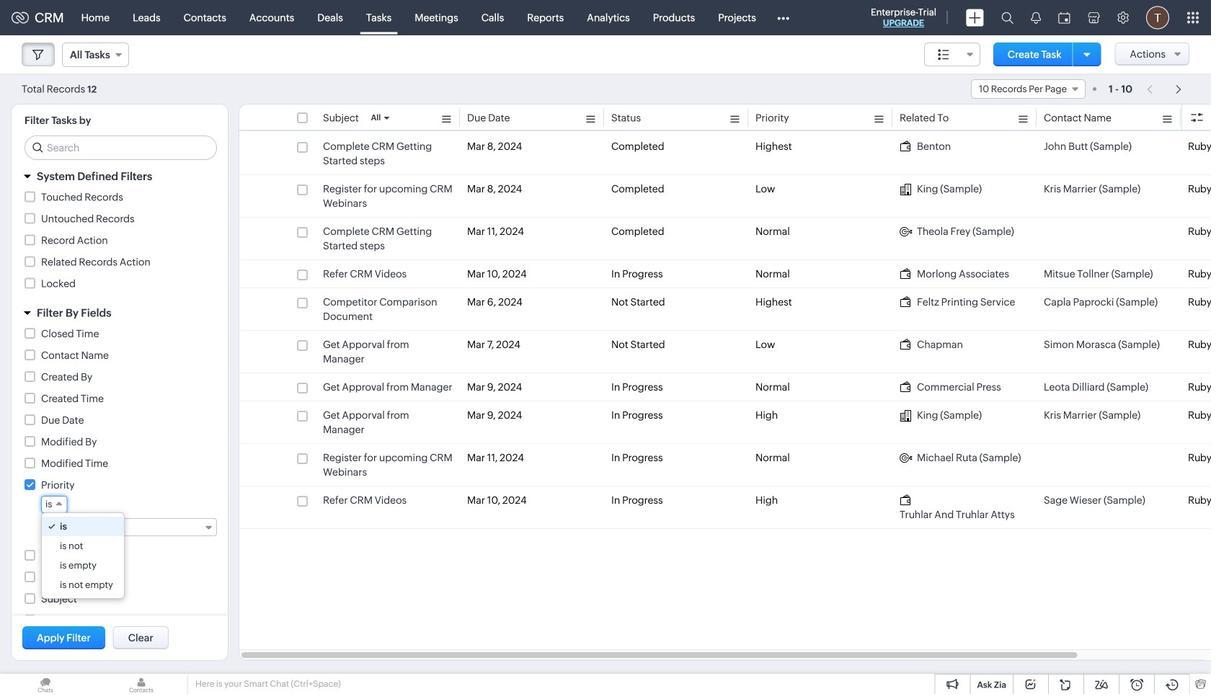 Task type: describe. For each thing, give the bounding box(es) containing it.
3 option from the top
[[42, 556, 124, 575]]

contacts image
[[96, 674, 187, 694]]

create menu image
[[966, 9, 984, 26]]

2 option from the top
[[42, 536, 124, 556]]

search element
[[993, 0, 1022, 35]]

profile image
[[1146, 6, 1169, 29]]

search image
[[1001, 12, 1014, 24]]

1 option from the top
[[42, 517, 124, 536]]

chats image
[[0, 674, 91, 694]]

Search text field
[[25, 136, 216, 159]]

profile element
[[1138, 0, 1178, 35]]



Task type: vqa. For each thing, say whether or not it's contained in the screenshot.
2023 within Nov 14, 2023 05:33 PM
no



Task type: locate. For each thing, give the bounding box(es) containing it.
4 option from the top
[[42, 575, 124, 595]]

option
[[42, 517, 124, 536], [42, 536, 124, 556], [42, 556, 124, 575], [42, 575, 124, 595]]

signals element
[[1022, 0, 1050, 35]]

row group
[[239, 133, 1211, 529]]

None field
[[41, 496, 67, 513]]

list box
[[42, 513, 124, 598]]

create menu element
[[957, 0, 993, 35]]

signals image
[[1031, 12, 1041, 24]]

logo image
[[12, 12, 29, 23]]



